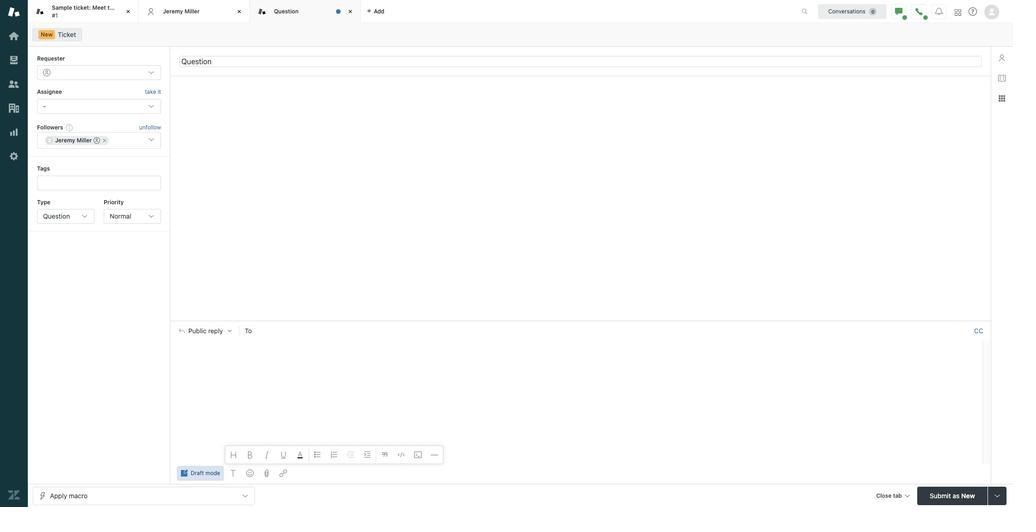 Task type: locate. For each thing, give the bounding box(es) containing it.
jeremy inside 'tab'
[[163, 8, 183, 15]]

normal button
[[104, 209, 161, 224]]

headings image
[[230, 452, 237, 459]]

0 horizontal spatial jeremy
[[55, 137, 75, 144]]

format text image
[[229, 470, 237, 478]]

draft
[[191, 470, 204, 477]]

1 horizontal spatial miller
[[185, 8, 200, 15]]

add button
[[361, 0, 390, 23]]

public reply button
[[171, 322, 239, 341]]

draft mode
[[191, 470, 220, 477]]

assignee
[[37, 89, 62, 96]]

ticket
[[118, 4, 133, 11]]

jeremy miller for jeremy miller option
[[55, 137, 92, 144]]

0 vertical spatial jeremy miller
[[163, 8, 200, 15]]

bulleted list (cmd shift 8) image
[[314, 452, 321, 459]]

1 vertical spatial jeremy miller
[[55, 137, 92, 144]]

new
[[41, 31, 53, 38], [961, 492, 975, 500]]

sample
[[52, 4, 72, 11]]

jeremy inside option
[[55, 137, 75, 144]]

cc
[[974, 327, 983, 335]]

1 horizontal spatial jeremy
[[163, 8, 183, 15]]

millerjeremy500@gmail.com image
[[46, 137, 53, 144]]

insert emojis image
[[246, 470, 254, 478]]

jeremy miller inside option
[[55, 137, 92, 144]]

tab
[[28, 0, 139, 23]]

tabs tab list
[[28, 0, 792, 23]]

question tab
[[250, 0, 361, 23]]

0 horizontal spatial new
[[41, 31, 53, 38]]

close image inside question tab
[[346, 7, 355, 16]]

followers
[[37, 124, 63, 131]]

take it
[[145, 89, 161, 96]]

jeremy miller option
[[45, 136, 109, 145]]

info on adding followers image
[[66, 124, 73, 131]]

views image
[[8, 54, 20, 66]]

close image left add popup button
[[346, 7, 355, 16]]

0 vertical spatial new
[[41, 31, 53, 38]]

1 horizontal spatial jeremy miller
[[163, 8, 200, 15]]

1 vertical spatial question
[[43, 212, 70, 220]]

unfollow
[[139, 124, 161, 131]]

public
[[188, 328, 207, 335]]

tags
[[37, 165, 50, 172]]

0 horizontal spatial miller
[[77, 137, 92, 144]]

miller for jeremy miller 'tab' on the top left of page
[[185, 8, 200, 15]]

1 horizontal spatial new
[[961, 492, 975, 500]]

horizontal rule (cmd shift l) image
[[431, 452, 438, 459]]

take it button
[[145, 88, 161, 97]]

close image
[[124, 7, 133, 16], [346, 7, 355, 16]]

miller
[[185, 8, 200, 15], [77, 137, 92, 144]]

jeremy miller
[[163, 8, 200, 15], [55, 137, 92, 144]]

0 vertical spatial question
[[274, 8, 299, 15]]

meet
[[92, 4, 106, 11]]

reporting image
[[8, 126, 20, 138]]

1 horizontal spatial question
[[274, 8, 299, 15]]

secondary element
[[28, 25, 1013, 44]]

jeremy miller inside 'tab'
[[163, 8, 200, 15]]

jeremy miller tab
[[139, 0, 250, 23]]

0 horizontal spatial close image
[[124, 7, 133, 16]]

draft mode button
[[177, 467, 224, 481]]

1 horizontal spatial close image
[[346, 7, 355, 16]]

0 vertical spatial miller
[[185, 8, 200, 15]]

mode
[[205, 470, 220, 477]]

as
[[953, 492, 960, 500]]

type
[[37, 199, 50, 206]]

zendesk image
[[8, 490, 20, 502]]

apply
[[50, 492, 67, 500]]

zendesk support image
[[8, 6, 20, 18]]

1 vertical spatial miller
[[77, 137, 92, 144]]

get help image
[[969, 7, 977, 16]]

close
[[876, 493, 892, 500]]

2 close image from the left
[[346, 7, 355, 16]]

question inside tab
[[274, 8, 299, 15]]

organizations image
[[8, 102, 20, 114]]

miller inside 'tab'
[[185, 8, 200, 15]]

button displays agent's chat status as online. image
[[895, 8, 903, 15]]

1 vertical spatial jeremy
[[55, 137, 75, 144]]

close image right the
[[124, 7, 133, 16]]

conversations button
[[818, 4, 887, 19]]

question
[[274, 8, 299, 15], [43, 212, 70, 220]]

remove image
[[102, 138, 108, 144]]

question inside "popup button"
[[43, 212, 70, 220]]

0 horizontal spatial question
[[43, 212, 70, 220]]

miller inside option
[[77, 137, 92, 144]]

new right as
[[961, 492, 975, 500]]

requester
[[37, 55, 65, 62]]

sample ticket: meet the ticket #1
[[52, 4, 133, 19]]

user is an agent image
[[94, 138, 100, 144]]

displays possible ticket submission types image
[[994, 493, 1001, 500]]

new inside secondary 'element'
[[41, 31, 53, 38]]

it
[[158, 89, 161, 96]]

0 horizontal spatial jeremy miller
[[55, 137, 92, 144]]

the
[[107, 4, 116, 11]]

underline (cmd u) image
[[280, 452, 287, 459]]

bold (cmd b) image
[[247, 452, 254, 459]]

admin image
[[8, 150, 20, 162]]

tab
[[893, 493, 902, 500]]

jeremy
[[163, 8, 183, 15], [55, 137, 75, 144]]

macro
[[69, 492, 88, 500]]

0 vertical spatial jeremy
[[163, 8, 183, 15]]

new left ticket
[[41, 31, 53, 38]]



Task type: vqa. For each thing, say whether or not it's contained in the screenshot.
horizontal rule (cmd shift l) icon
yes



Task type: describe. For each thing, give the bounding box(es) containing it.
followers element
[[37, 132, 161, 149]]

quote (cmd shift 9) image
[[381, 452, 388, 459]]

unfollow button
[[139, 124, 161, 132]]

question button
[[37, 209, 94, 224]]

apply macro
[[50, 492, 88, 500]]

add
[[374, 8, 384, 15]]

tab containing sample ticket: meet the ticket
[[28, 0, 139, 23]]

jeremy for jeremy miller option
[[55, 137, 75, 144]]

1 close image from the left
[[124, 7, 133, 16]]

#1
[[52, 12, 58, 19]]

1 vertical spatial new
[[961, 492, 975, 500]]

take
[[145, 89, 156, 96]]

get started image
[[8, 30, 20, 42]]

to
[[245, 327, 252, 335]]

jeremy miller for jeremy miller 'tab' on the top left of page
[[163, 8, 200, 15]]

increase indent (cmd ]) image
[[364, 452, 371, 459]]

jeremy for jeremy miller 'tab' on the top left of page
[[163, 8, 183, 15]]

miller for jeremy miller option
[[77, 137, 92, 144]]

code span (ctrl shift 5) image
[[397, 452, 405, 459]]

notifications image
[[935, 8, 943, 15]]

close tab button
[[872, 487, 914, 507]]

minimize composer image
[[577, 318, 584, 325]]

add link (cmd k) image
[[279, 470, 287, 478]]

normal
[[110, 212, 131, 220]]

conversations
[[828, 8, 866, 15]]

customers image
[[8, 78, 20, 90]]

main element
[[0, 0, 28, 508]]

apps image
[[998, 95, 1006, 102]]

requester element
[[37, 65, 161, 80]]

knowledge image
[[998, 75, 1006, 82]]

assignee element
[[37, 99, 161, 114]]

customer context image
[[998, 54, 1006, 62]]

submit as new
[[930, 492, 975, 500]]

ticket:
[[74, 4, 91, 11]]

close tab
[[876, 493, 902, 500]]

code block (ctrl shift 6) image
[[414, 452, 422, 459]]

-
[[43, 102, 46, 110]]

cc button
[[974, 327, 984, 336]]

ticket
[[58, 31, 76, 38]]

numbered list (cmd shift 7) image
[[330, 452, 338, 459]]

submit
[[930, 492, 951, 500]]

add attachment image
[[263, 470, 270, 478]]

reply
[[208, 328, 223, 335]]

Subject field
[[180, 56, 982, 67]]

public reply
[[188, 328, 223, 335]]

italic (cmd i) image
[[263, 452, 271, 459]]

decrease indent (cmd [) image
[[347, 452, 354, 459]]

zendesk products image
[[955, 9, 961, 16]]

close image
[[235, 7, 244, 16]]

priority
[[104, 199, 124, 206]]



